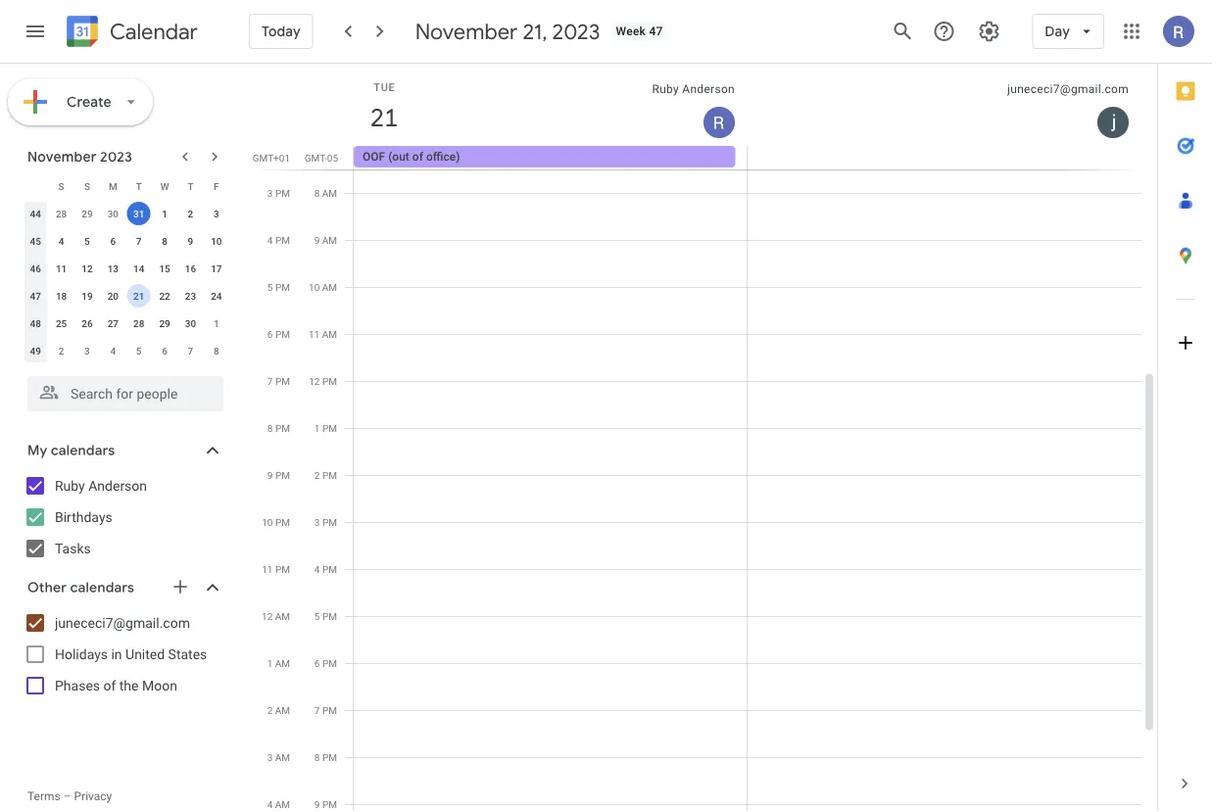 Task type: locate. For each thing, give the bounding box(es) containing it.
ruby up birthdays
[[55, 478, 85, 494]]

0 vertical spatial 12
[[82, 263, 93, 274]]

28
[[56, 208, 67, 220], [133, 318, 144, 329]]

5
[[84, 235, 90, 247], [267, 281, 273, 293], [136, 345, 142, 357], [315, 611, 320, 622]]

tue
[[374, 81, 396, 93]]

pm right 12 am
[[322, 611, 337, 622]]

28 right 27 element
[[133, 318, 144, 329]]

2 row from the top
[[23, 200, 229, 227]]

moon
[[142, 678, 177, 694]]

ruby anderson down the week 47
[[652, 82, 735, 96]]

am for 3 am
[[275, 752, 290, 764]]

1 vertical spatial november
[[27, 148, 97, 166]]

0 vertical spatial junececi7@gmail.com
[[1008, 82, 1129, 96]]

0 horizontal spatial ruby
[[55, 478, 85, 494]]

7 pm left 12 pm
[[267, 375, 290, 387]]

1 horizontal spatial 11
[[262, 564, 273, 575]]

2023 up m
[[100, 148, 132, 166]]

0 vertical spatial 7 pm
[[267, 375, 290, 387]]

2 pm
[[315, 470, 337, 481]]

1 vertical spatial ruby
[[55, 478, 85, 494]]

0 horizontal spatial t
[[136, 180, 142, 192]]

anderson
[[683, 82, 735, 96], [88, 478, 147, 494]]

the
[[119, 678, 139, 694]]

1 vertical spatial 21
[[133, 290, 144, 302]]

47 inside row
[[30, 290, 41, 302]]

pm left 1 pm
[[275, 422, 290, 434]]

4 row from the top
[[23, 255, 229, 282]]

s
[[58, 180, 64, 192], [84, 180, 90, 192]]

pm right 2 am on the bottom
[[322, 705, 337, 717]]

3
[[267, 187, 273, 199], [214, 208, 219, 220], [84, 345, 90, 357], [315, 517, 320, 528], [267, 752, 273, 764]]

1 down 12 pm
[[315, 422, 320, 434]]

0 vertical spatial 2023
[[552, 18, 600, 45]]

6 row from the top
[[23, 310, 229, 337]]

26 element
[[75, 312, 99, 335]]

2 for december 2 element on the top of the page
[[59, 345, 64, 357]]

oof (out of office) button
[[354, 146, 736, 168]]

0 horizontal spatial 12
[[82, 263, 93, 274]]

1 vertical spatial 29
[[159, 318, 170, 329]]

8 left 1 pm
[[267, 422, 273, 434]]

6 down october 30 element
[[110, 235, 116, 247]]

9 up 10 am
[[314, 234, 320, 246]]

junececi7@gmail.com down day dropdown button
[[1008, 82, 1129, 96]]

2 vertical spatial 11
[[262, 564, 273, 575]]

1
[[162, 208, 168, 220], [214, 318, 219, 329], [315, 422, 320, 434], [267, 658, 273, 669]]

tuesday, november 21 element
[[362, 95, 407, 140]]

0 horizontal spatial 6 pm
[[267, 328, 290, 340]]

oof
[[363, 150, 385, 164]]

0 vertical spatial ruby
[[652, 82, 679, 96]]

1 vertical spatial junececi7@gmail.com
[[55, 615, 190, 631]]

0 vertical spatial 10
[[211, 235, 222, 247]]

47
[[649, 25, 663, 38], [30, 290, 41, 302]]

0 vertical spatial 4 pm
[[267, 234, 290, 246]]

0 vertical spatial 47
[[649, 25, 663, 38]]

1 vertical spatial 10
[[309, 281, 320, 293]]

2 left december 3 "element"
[[59, 345, 64, 357]]

2023 right 21,
[[552, 18, 600, 45]]

oof (out of office) row
[[345, 146, 1158, 170]]

6 pm left 11 am
[[267, 328, 290, 340]]

settings menu image
[[978, 20, 1001, 43]]

1 vertical spatial 9 pm
[[315, 799, 337, 811]]

create
[[67, 93, 112, 111]]

0 horizontal spatial anderson
[[88, 478, 147, 494]]

am for 11 am
[[322, 328, 337, 340]]

am
[[322, 187, 337, 199], [322, 234, 337, 246], [322, 281, 337, 293], [322, 328, 337, 340], [275, 611, 290, 622], [275, 658, 290, 669], [275, 705, 290, 717], [275, 752, 290, 764], [275, 799, 290, 811]]

6 pm
[[267, 328, 290, 340], [315, 658, 337, 669]]

7
[[136, 235, 142, 247], [188, 345, 193, 357], [267, 375, 273, 387], [315, 705, 320, 717]]

calendars down tasks
[[70, 579, 134, 597]]

12 down 11 am
[[309, 375, 320, 387]]

4 right 11 pm
[[315, 564, 320, 575]]

7 pm
[[267, 375, 290, 387], [315, 705, 337, 717]]

0 horizontal spatial 47
[[30, 290, 41, 302]]

0 horizontal spatial 29
[[82, 208, 93, 220]]

10 for 10
[[211, 235, 222, 247]]

2 horizontal spatial 10
[[309, 281, 320, 293]]

5 left "december 6" element
[[136, 345, 142, 357]]

3 row from the top
[[23, 227, 229, 255]]

14
[[133, 263, 144, 274]]

1 horizontal spatial 7 pm
[[315, 705, 337, 717]]

8 up 15 element
[[162, 235, 168, 247]]

0 vertical spatial 30
[[107, 208, 119, 220]]

1 horizontal spatial t
[[188, 180, 194, 192]]

3 inside december 3 "element"
[[84, 345, 90, 357]]

29 right 28 element
[[159, 318, 170, 329]]

16 element
[[179, 257, 202, 280]]

10 pm
[[262, 517, 290, 528]]

ruby down the week 47
[[652, 82, 679, 96]]

calendars right my
[[51, 442, 115, 460]]

1 vertical spatial calendars
[[70, 579, 134, 597]]

0 vertical spatial 3 pm
[[267, 187, 290, 199]]

0 vertical spatial 11
[[56, 263, 67, 274]]

21 down tue
[[369, 101, 397, 134]]

12 for 12 pm
[[309, 375, 320, 387]]

other calendars
[[27, 579, 134, 597]]

1 vertical spatial 11
[[309, 328, 320, 340]]

anderson up oof (out of office) row
[[683, 82, 735, 96]]

22 element
[[153, 284, 176, 308]]

18
[[56, 290, 67, 302]]

of left the
[[103, 678, 116, 694]]

gmt+01
[[253, 152, 290, 164]]

december 4 element
[[101, 339, 125, 363]]

october 29 element
[[75, 202, 99, 225]]

phases of the moon
[[55, 678, 177, 694]]

12 down 11 pm
[[262, 611, 273, 622]]

5 pm
[[267, 281, 290, 293], [315, 611, 337, 622]]

05
[[327, 152, 338, 164]]

pm
[[275, 187, 290, 199], [275, 234, 290, 246], [275, 281, 290, 293], [275, 328, 290, 340], [275, 375, 290, 387], [322, 375, 337, 387], [275, 422, 290, 434], [322, 422, 337, 434], [275, 470, 290, 481], [322, 470, 337, 481], [275, 517, 290, 528], [322, 517, 337, 528], [275, 564, 290, 575], [322, 564, 337, 575], [322, 611, 337, 622], [322, 658, 337, 669], [322, 705, 337, 717], [322, 752, 337, 764], [322, 799, 337, 811]]

am down 1 am
[[275, 705, 290, 717]]

november up october 28 element at left top
[[27, 148, 97, 166]]

t right w
[[188, 180, 194, 192]]

1 vertical spatial 4 pm
[[315, 564, 337, 575]]

2 for 2 pm
[[315, 470, 320, 481]]

1 horizontal spatial 28
[[133, 318, 144, 329]]

1 horizontal spatial ruby
[[652, 82, 679, 96]]

11
[[56, 263, 67, 274], [309, 328, 320, 340], [262, 564, 273, 575]]

of right (out
[[412, 150, 423, 164]]

4
[[267, 234, 273, 246], [59, 235, 64, 247], [110, 345, 116, 357], [315, 564, 320, 575], [267, 799, 273, 811]]

0 vertical spatial november
[[415, 18, 518, 45]]

am for 12 am
[[275, 611, 290, 622]]

8 inside 'element'
[[214, 345, 219, 357]]

1 vertical spatial anderson
[[88, 478, 147, 494]]

november left 21,
[[415, 18, 518, 45]]

10 up 11 am
[[309, 281, 320, 293]]

november
[[415, 18, 518, 45], [27, 148, 97, 166]]

2023
[[552, 18, 600, 45], [100, 148, 132, 166]]

1 horizontal spatial of
[[412, 150, 423, 164]]

0 vertical spatial anderson
[[683, 82, 735, 96]]

tasks
[[55, 541, 91, 557]]

1 horizontal spatial 29
[[159, 318, 170, 329]]

11 down 10 am
[[309, 328, 320, 340]]

1 horizontal spatial 5 pm
[[315, 611, 337, 622]]

0 vertical spatial 21
[[369, 101, 397, 134]]

row group
[[23, 200, 229, 365]]

am down 8 am
[[322, 234, 337, 246]]

30 inside 30 element
[[185, 318, 196, 329]]

9 left the 10 element
[[188, 235, 193, 247]]

5 up 12 element
[[84, 235, 90, 247]]

m
[[109, 180, 117, 192]]

1 vertical spatial 5 pm
[[315, 611, 337, 622]]

row containing 45
[[23, 227, 229, 255]]

11 for 11 am
[[309, 328, 320, 340]]

10 inside row
[[211, 235, 222, 247]]

29 inside october 29 element
[[82, 208, 93, 220]]

12 am
[[262, 611, 290, 622]]

2 horizontal spatial 11
[[309, 328, 320, 340]]

21 inside column header
[[369, 101, 397, 134]]

21 right 20 element
[[133, 290, 144, 302]]

row containing 47
[[23, 282, 229, 310]]

21 cell
[[126, 282, 152, 310]]

0 horizontal spatial 8 pm
[[267, 422, 290, 434]]

1 horizontal spatial 8 pm
[[315, 752, 337, 764]]

other calendars list
[[4, 608, 243, 702]]

calendars for other calendars
[[70, 579, 134, 597]]

anderson inside 21 column header
[[683, 82, 735, 96]]

1 horizontal spatial 9 pm
[[315, 799, 337, 811]]

2 horizontal spatial 12
[[309, 375, 320, 387]]

am down 05
[[322, 187, 337, 199]]

1 vertical spatial 12
[[309, 375, 320, 387]]

6 pm right 1 am
[[315, 658, 337, 669]]

3 up 4 am
[[267, 752, 273, 764]]

28 right the 44
[[56, 208, 67, 220]]

22
[[159, 290, 170, 302]]

am down 3 am
[[275, 799, 290, 811]]

12 inside the november 2023 grid
[[82, 263, 93, 274]]

30 right the '29' element
[[185, 318, 196, 329]]

6 right december 5 element
[[162, 345, 168, 357]]

9 pm right 4 am
[[315, 799, 337, 811]]

am for 8 am
[[322, 187, 337, 199]]

0 vertical spatial 29
[[82, 208, 93, 220]]

1 horizontal spatial 21
[[369, 101, 397, 134]]

9
[[314, 234, 320, 246], [188, 235, 193, 247], [267, 470, 273, 481], [315, 799, 320, 811]]

november 2023 grid
[[19, 173, 229, 365]]

ruby
[[652, 82, 679, 96], [55, 478, 85, 494]]

12 right 11 element
[[82, 263, 93, 274]]

row group containing 44
[[23, 200, 229, 365]]

my calendars list
[[4, 470, 243, 565]]

10 up 17
[[211, 235, 222, 247]]

calendars
[[51, 442, 115, 460], [70, 579, 134, 597]]

None search field
[[0, 369, 243, 412]]

0 horizontal spatial 11
[[56, 263, 67, 274]]

1 horizontal spatial ruby anderson
[[652, 82, 735, 96]]

0 horizontal spatial november
[[27, 148, 97, 166]]

pm up 1 pm
[[322, 375, 337, 387]]

row group inside the november 2023 grid
[[23, 200, 229, 365]]

s up october 28 element at left top
[[58, 180, 64, 192]]

row containing 46
[[23, 255, 229, 282]]

1 vertical spatial 30
[[185, 318, 196, 329]]

calendar element
[[63, 12, 198, 55]]

21
[[369, 101, 397, 134], [133, 290, 144, 302]]

ruby inside my calendars "list"
[[55, 478, 85, 494]]

december 8 element
[[205, 339, 228, 363]]

30 inside october 30 element
[[107, 208, 119, 220]]

23 element
[[179, 284, 202, 308]]

9 right 4 am
[[315, 799, 320, 811]]

0 horizontal spatial 28
[[56, 208, 67, 220]]

5 pm left 10 am
[[267, 281, 290, 293]]

1 row from the top
[[23, 173, 229, 200]]

31 cell
[[126, 200, 152, 227]]

9 pm left 2 pm at the left bottom
[[267, 470, 290, 481]]

row containing 48
[[23, 310, 229, 337]]

terms
[[27, 790, 60, 804]]

(out
[[388, 150, 410, 164]]

11 pm
[[262, 564, 290, 575]]

am up 12 pm
[[322, 328, 337, 340]]

47 left the 18
[[30, 290, 41, 302]]

9 up 10 pm
[[267, 470, 273, 481]]

0 vertical spatial 28
[[56, 208, 67, 220]]

1 horizontal spatial junececi7@gmail.com
[[1008, 82, 1129, 96]]

3 pm
[[267, 187, 290, 199], [315, 517, 337, 528]]

2 vertical spatial 10
[[262, 517, 273, 528]]

pm up 11 pm
[[275, 517, 290, 528]]

tue 21
[[369, 81, 397, 134]]

3 down gmt+01
[[267, 187, 273, 199]]

december 2 element
[[50, 339, 73, 363]]

am up 1 am
[[275, 611, 290, 622]]

1 horizontal spatial 12
[[262, 611, 273, 622]]

12 pm
[[309, 375, 337, 387]]

15 element
[[153, 257, 176, 280]]

1 horizontal spatial 6 pm
[[315, 658, 337, 669]]

0 horizontal spatial s
[[58, 180, 64, 192]]

0 horizontal spatial 5 pm
[[267, 281, 290, 293]]

12
[[82, 263, 93, 274], [309, 375, 320, 387], [262, 611, 273, 622]]

add other calendars image
[[171, 577, 190, 597]]

11 am
[[309, 328, 337, 340]]

4 pm right 11 pm
[[315, 564, 337, 575]]

t
[[136, 180, 142, 192], [188, 180, 194, 192]]

10
[[211, 235, 222, 247], [309, 281, 320, 293], [262, 517, 273, 528]]

20
[[107, 290, 119, 302]]

47 right week
[[649, 25, 663, 38]]

1 horizontal spatial november
[[415, 18, 518, 45]]

junececi7@gmail.com
[[1008, 82, 1129, 96], [55, 615, 190, 631]]

1 horizontal spatial 47
[[649, 25, 663, 38]]

states
[[168, 646, 207, 663]]

1 vertical spatial 2023
[[100, 148, 132, 166]]

october 28 element
[[50, 202, 73, 225]]

0 horizontal spatial of
[[103, 678, 116, 694]]

0 vertical spatial ruby anderson
[[652, 82, 735, 96]]

4 pm
[[267, 234, 290, 246], [315, 564, 337, 575]]

2 s from the left
[[84, 180, 90, 192]]

1 vertical spatial of
[[103, 678, 116, 694]]

10 for 10 pm
[[262, 517, 273, 528]]

29 right october 28 element at left top
[[82, 208, 93, 220]]

1 vertical spatial 47
[[30, 290, 41, 302]]

11 inside row
[[56, 263, 67, 274]]

am for 9 am
[[322, 234, 337, 246]]

my
[[27, 442, 47, 460]]

1 vertical spatial ruby anderson
[[55, 478, 147, 494]]

0 horizontal spatial ruby anderson
[[55, 478, 147, 494]]

8 pm
[[267, 422, 290, 434], [315, 752, 337, 764]]

1 vertical spatial 28
[[133, 318, 144, 329]]

6 right 1 am
[[315, 658, 320, 669]]

49
[[30, 345, 41, 357]]

2 down 1 pm
[[315, 470, 320, 481]]

1 right 30 element
[[214, 318, 219, 329]]

terms – privacy
[[27, 790, 112, 804]]

1 horizontal spatial anderson
[[683, 82, 735, 96]]

10 up 11 pm
[[262, 517, 273, 528]]

8 right december 7 element
[[214, 345, 219, 357]]

ruby anderson up birthdays
[[55, 478, 147, 494]]

am for 4 am
[[275, 799, 290, 811]]

row
[[23, 173, 229, 200], [23, 200, 229, 227], [23, 227, 229, 255], [23, 255, 229, 282], [23, 282, 229, 310], [23, 310, 229, 337], [23, 337, 229, 365]]

1 for december 1 element
[[214, 318, 219, 329]]

of
[[412, 150, 423, 164], [103, 678, 116, 694]]

0 horizontal spatial 4 pm
[[267, 234, 290, 246]]

0 horizontal spatial 30
[[107, 208, 119, 220]]

2 right the 31 cell
[[188, 208, 193, 220]]

1 horizontal spatial 30
[[185, 318, 196, 329]]

7 row from the top
[[23, 337, 229, 365]]

8
[[314, 187, 320, 199], [162, 235, 168, 247], [214, 345, 219, 357], [267, 422, 273, 434], [315, 752, 320, 764]]

11 right the 46
[[56, 263, 67, 274]]

3 pm down 2 pm at the left bottom
[[315, 517, 337, 528]]

1 down 12 am
[[267, 658, 273, 669]]

junececi7@gmail.com inside other calendars "list"
[[55, 615, 190, 631]]

3 pm down gmt+01
[[267, 187, 290, 199]]

october 30 element
[[101, 202, 125, 225]]

29
[[82, 208, 93, 220], [159, 318, 170, 329]]

12 element
[[75, 257, 99, 280]]

0 horizontal spatial 10
[[211, 235, 222, 247]]

9 pm
[[267, 470, 290, 481], [315, 799, 337, 811]]

30
[[107, 208, 119, 220], [185, 318, 196, 329]]

29 element
[[153, 312, 176, 335]]

0 horizontal spatial junececi7@gmail.com
[[55, 615, 190, 631]]

tab list
[[1159, 64, 1212, 757]]

0 horizontal spatial 21
[[133, 290, 144, 302]]

anderson inside my calendars "list"
[[88, 478, 147, 494]]

1 horizontal spatial s
[[84, 180, 90, 192]]

am up 2 am on the bottom
[[275, 658, 290, 669]]

holidays in united states
[[55, 646, 207, 663]]

8 pm left 1 pm
[[267, 422, 290, 434]]

0 vertical spatial of
[[412, 150, 423, 164]]

am down 9 am at the left top of page
[[322, 281, 337, 293]]

0 horizontal spatial 9 pm
[[267, 470, 290, 481]]

united
[[126, 646, 165, 663]]

4 pm left 9 am at the left top of page
[[267, 234, 290, 246]]

w
[[160, 180, 169, 192]]

4 right 45 on the left top of page
[[59, 235, 64, 247]]

december 5 element
[[127, 339, 151, 363]]

4 down 3 am
[[267, 799, 273, 811]]

11 for 11 pm
[[262, 564, 273, 575]]

5 row from the top
[[23, 282, 229, 310]]

1 horizontal spatial 2023
[[552, 18, 600, 45]]

2 vertical spatial 12
[[262, 611, 273, 622]]

7 right "december 6" element
[[188, 345, 193, 357]]

0 vertical spatial calendars
[[51, 442, 115, 460]]

1 horizontal spatial 10
[[262, 517, 273, 528]]

18 element
[[50, 284, 73, 308]]

1 horizontal spatial 3 pm
[[315, 517, 337, 528]]

19
[[82, 290, 93, 302]]

anderson down my calendars dropdown button
[[88, 478, 147, 494]]

privacy link
[[74, 790, 112, 804]]

26
[[82, 318, 93, 329]]



Task type: describe. For each thing, give the bounding box(es) containing it.
0 horizontal spatial 2023
[[100, 148, 132, 166]]

4 left december 5 element
[[110, 345, 116, 357]]

day
[[1045, 23, 1070, 40]]

row containing 49
[[23, 337, 229, 365]]

december 7 element
[[179, 339, 202, 363]]

1 vertical spatial 7 pm
[[315, 705, 337, 717]]

15
[[159, 263, 170, 274]]

19 element
[[75, 284, 99, 308]]

2 t from the left
[[188, 180, 194, 192]]

november 2023
[[27, 148, 132, 166]]

week 47
[[616, 25, 663, 38]]

holidays
[[55, 646, 108, 663]]

row containing s
[[23, 173, 229, 200]]

7 right 2 am on the bottom
[[315, 705, 320, 717]]

10 for 10 am
[[309, 281, 320, 293]]

12 for 12 am
[[262, 611, 273, 622]]

25
[[56, 318, 67, 329]]

13 element
[[101, 257, 125, 280]]

calendar
[[110, 18, 198, 46]]

12 for 12
[[82, 263, 93, 274]]

create button
[[8, 78, 153, 125]]

30 element
[[179, 312, 202, 335]]

my calendars
[[27, 442, 115, 460]]

20 element
[[101, 284, 125, 308]]

december 1 element
[[205, 312, 228, 335]]

1 vertical spatial 3 pm
[[315, 517, 337, 528]]

Search for people text field
[[39, 376, 212, 412]]

pm down gmt+01
[[275, 187, 290, 199]]

–
[[63, 790, 71, 804]]

gmt-
[[305, 152, 327, 164]]

pm right 4 am
[[322, 799, 337, 811]]

21 element
[[127, 284, 151, 308]]

day button
[[1032, 8, 1105, 55]]

29 for the '29' element
[[159, 318, 170, 329]]

0 vertical spatial 5 pm
[[267, 281, 290, 293]]

23
[[185, 290, 196, 302]]

21 grid
[[251, 64, 1158, 812]]

24
[[211, 290, 222, 302]]

10 am
[[309, 281, 337, 293]]

ruby anderson inside 21 column header
[[652, 82, 735, 96]]

21,
[[523, 18, 547, 45]]

8 down gmt-
[[314, 187, 320, 199]]

november for november 2023
[[27, 148, 97, 166]]

46
[[30, 263, 41, 274]]

today button
[[249, 8, 313, 55]]

ruby inside 21 column header
[[652, 82, 679, 96]]

4 right the 10 element
[[267, 234, 273, 246]]

1 for 1 am
[[267, 658, 273, 669]]

birthdays
[[55, 509, 112, 525]]

1 vertical spatial 6 pm
[[315, 658, 337, 669]]

junececi7@gmail.com inside the 21 grid
[[1008, 82, 1129, 96]]

0 vertical spatial 6 pm
[[267, 328, 290, 340]]

27 element
[[101, 312, 125, 335]]

21 column header
[[354, 64, 748, 146]]

3 am
[[267, 752, 290, 764]]

phases
[[55, 678, 100, 694]]

gmt-05
[[305, 152, 338, 164]]

29 for october 29 element
[[82, 208, 93, 220]]

of inside other calendars "list"
[[103, 678, 116, 694]]

8 am
[[314, 187, 337, 199]]

am for 2 am
[[275, 705, 290, 717]]

0 vertical spatial 9 pm
[[267, 470, 290, 481]]

28 for 28 element
[[133, 318, 144, 329]]

25 element
[[50, 312, 73, 335]]

ruby anderson inside my calendars "list"
[[55, 478, 147, 494]]

14 element
[[127, 257, 151, 280]]

pm down 1 pm
[[322, 470, 337, 481]]

0 horizontal spatial 3 pm
[[267, 187, 290, 199]]

pm down 10 pm
[[275, 564, 290, 575]]

my calendars button
[[4, 435, 243, 467]]

5 right 12 am
[[315, 611, 320, 622]]

2 for 2 am
[[267, 705, 273, 717]]

45
[[30, 235, 41, 247]]

oof (out of office)
[[363, 150, 460, 164]]

7 down the 31 cell
[[136, 235, 142, 247]]

11 element
[[50, 257, 73, 280]]

17 element
[[205, 257, 228, 280]]

week
[[616, 25, 646, 38]]

7 left 12 pm
[[267, 375, 273, 387]]

11 for 11
[[56, 263, 67, 274]]

44
[[30, 208, 41, 220]]

9 am
[[314, 234, 337, 246]]

13
[[107, 263, 119, 274]]

pm left 11 am
[[275, 328, 290, 340]]

office)
[[426, 150, 460, 164]]

am for 10 am
[[322, 281, 337, 293]]

in
[[111, 646, 122, 663]]

10 element
[[205, 229, 228, 253]]

2 am
[[267, 705, 290, 717]]

48
[[30, 318, 41, 329]]

31
[[133, 208, 144, 220]]

pm right 11 pm
[[322, 564, 337, 575]]

pm down 2 pm at the left bottom
[[322, 517, 337, 528]]

1 vertical spatial 8 pm
[[315, 752, 337, 764]]

1 s from the left
[[58, 180, 64, 192]]

other
[[27, 579, 67, 597]]

30 for october 30 element
[[107, 208, 119, 220]]

december 6 element
[[153, 339, 176, 363]]

1 right october 31, today element
[[162, 208, 168, 220]]

am for 1 am
[[275, 658, 290, 669]]

pm left 2 pm at the left bottom
[[275, 470, 290, 481]]

row containing 44
[[23, 200, 229, 227]]

1 t from the left
[[136, 180, 142, 192]]

of inside button
[[412, 150, 423, 164]]

pm right 3 am
[[322, 752, 337, 764]]

privacy
[[74, 790, 112, 804]]

8 right 3 am
[[315, 752, 320, 764]]

3 right 10 pm
[[315, 517, 320, 528]]

4 am
[[267, 799, 290, 811]]

17
[[211, 263, 222, 274]]

november for november 21, 2023
[[415, 18, 518, 45]]

1 for 1 pm
[[315, 422, 320, 434]]

6 left 11 am
[[267, 328, 273, 340]]

main drawer image
[[24, 20, 47, 43]]

1 am
[[267, 658, 290, 669]]

28 for october 28 element at left top
[[56, 208, 67, 220]]

30 for 30 element
[[185, 318, 196, 329]]

pm left 12 pm
[[275, 375, 290, 387]]

f
[[214, 180, 219, 192]]

16
[[185, 263, 196, 274]]

pm left 9 am at the left top of page
[[275, 234, 290, 246]]

28 element
[[127, 312, 151, 335]]

today
[[262, 23, 301, 40]]

pm right 1 am
[[322, 658, 337, 669]]

1 horizontal spatial 4 pm
[[315, 564, 337, 575]]

0 vertical spatial 8 pm
[[267, 422, 290, 434]]

21 inside cell
[[133, 290, 144, 302]]

27
[[107, 318, 119, 329]]

calendar heading
[[106, 18, 198, 46]]

24 element
[[205, 284, 228, 308]]

3 down f
[[214, 208, 219, 220]]

pm up 2 pm at the left bottom
[[322, 422, 337, 434]]

5 left 10 am
[[267, 281, 273, 293]]

terms link
[[27, 790, 60, 804]]

1 pm
[[315, 422, 337, 434]]

october 31, today element
[[127, 202, 151, 225]]

0 horizontal spatial 7 pm
[[267, 375, 290, 387]]

9 inside the november 2023 grid
[[188, 235, 193, 247]]

other calendars button
[[4, 572, 243, 604]]

calendars for my calendars
[[51, 442, 115, 460]]

december 3 element
[[75, 339, 99, 363]]

pm left 10 am
[[275, 281, 290, 293]]

november 21, 2023
[[415, 18, 600, 45]]



Task type: vqa. For each thing, say whether or not it's contained in the screenshot.


